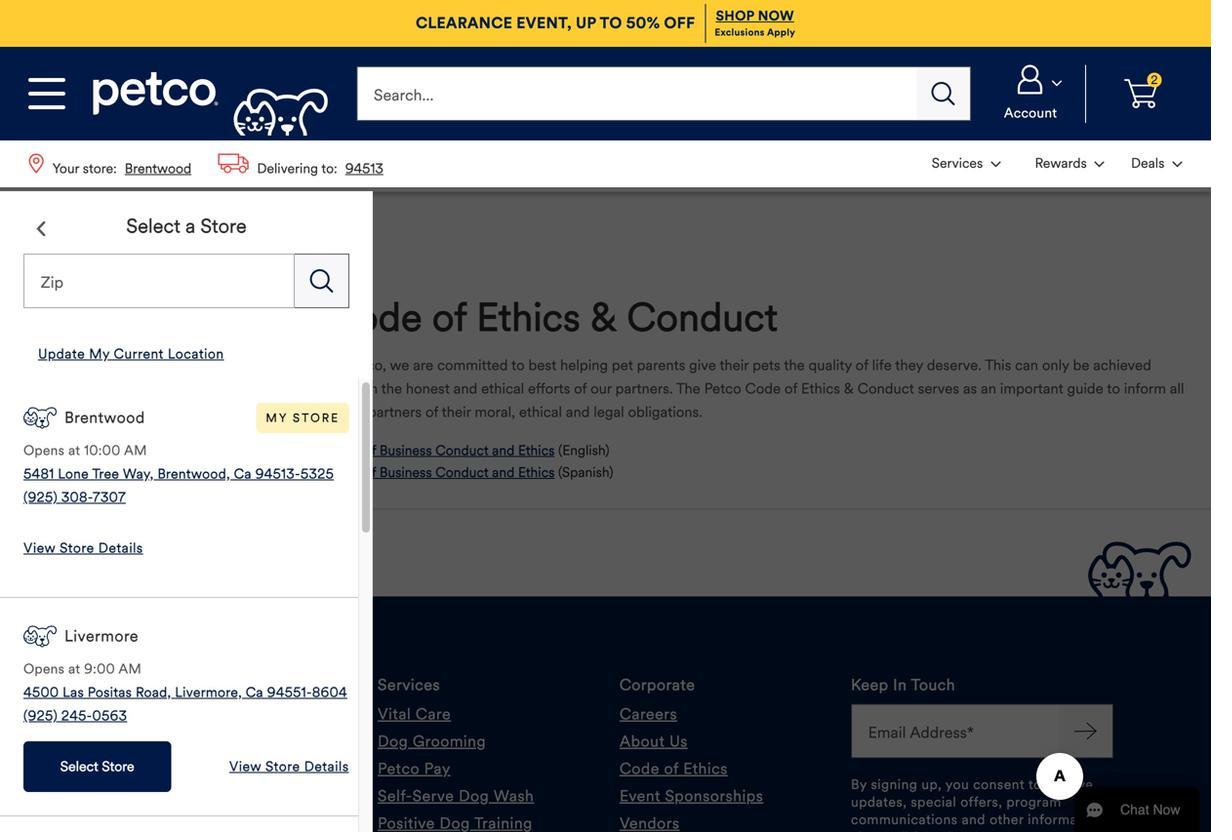 Task type: vqa. For each thing, say whether or not it's contained in the screenshot.


Task type: locate. For each thing, give the bounding box(es) containing it.
0 horizontal spatial to
[[512, 356, 525, 374]]

this
[[985, 356, 1012, 374]]

dog left the wash on the left bottom of the page
[[459, 787, 489, 806]]

8604
[[312, 684, 347, 702]]

2 horizontal spatial petco
[[704, 379, 742, 398]]

0 vertical spatial dog
[[378, 733, 408, 752]]

view up advisories
[[229, 759, 262, 776]]

(925) for my store
[[23, 489, 58, 506]]

order
[[142, 705, 185, 724]]

0 horizontal spatial details
[[98, 540, 143, 557]]

0 vertical spatial their
[[720, 356, 749, 374]]

opens up 4500
[[23, 661, 65, 678]]

code of business conduct and ethics link for (english)
[[327, 440, 555, 461]]

sponsorship
[[78, 307, 148, 323]]

1 vertical spatial view store details
[[229, 759, 349, 776]]

conduct
[[627, 294, 778, 341], [858, 379, 914, 398], [436, 442, 489, 459], [436, 464, 489, 481]]

to up program
[[1029, 776, 1042, 794]]

code down pets
[[745, 379, 781, 398]]

0 vertical spatial select
[[126, 214, 180, 238]]

ethics inside careers about us code of ethics event sponsorships
[[683, 760, 728, 779]]

the
[[784, 356, 805, 374], [381, 379, 402, 398]]

1 horizontal spatial the
[[784, 356, 805, 374]]

308-
[[61, 489, 93, 506]]

as
[[963, 379, 977, 398]]

view store details link down 94551-
[[214, 742, 365, 793]]

our
[[591, 379, 612, 398]]

1 horizontal spatial dog
[[459, 787, 489, 806]]

corporate link
[[24, 259, 96, 278]]

view store details link
[[8, 523, 159, 574], [214, 742, 365, 793]]

event inside corporate code of ethics event sponsorship vendors
[[44, 307, 75, 323]]

update my current location
[[38, 346, 224, 363]]

1 vertical spatial to
[[1107, 379, 1120, 398]]

code up 5325
[[327, 442, 361, 459]]

view store details for right view store details 'link'
[[229, 759, 349, 776]]

returns
[[98, 733, 154, 752]]

tree
[[92, 466, 119, 483]]

5481
[[23, 466, 54, 483]]

opens for my store
[[23, 442, 65, 459]]

0 vertical spatial view
[[23, 540, 56, 557]]

of
[[78, 285, 89, 300], [432, 294, 466, 341], [856, 356, 869, 374], [574, 379, 587, 398], [785, 379, 798, 398], [426, 403, 438, 421], [364, 442, 376, 459], [364, 464, 376, 481], [664, 760, 679, 779]]

(925) inside "opens at 9:00 am 4500 las positas road, livermore, ca 94551-8604 (925) 245-0563"
[[23, 708, 58, 725]]

view store details link down 308-
[[8, 523, 159, 574]]

&
[[591, 294, 617, 341], [844, 379, 854, 398], [154, 787, 165, 806]]

corporate for corporate code of ethics event sponsorship vendors
[[24, 259, 96, 278]]

2 business from the top
[[380, 464, 432, 481]]

search icon 14 button
[[295, 254, 349, 308]]

about
[[620, 733, 665, 752]]

0 vertical spatial to
[[512, 356, 525, 374]]

2 (925) from the top
[[23, 708, 58, 725]]

(925) down 5481
[[23, 489, 58, 506]]

None email field
[[851, 704, 1059, 759]]

& down quality
[[844, 379, 854, 398]]

1 vertical spatial business
[[380, 464, 432, 481]]

opens at 10:00 am 5481 lone tree way, brentwood, ca 94513-5325 (925) 308-7307
[[23, 442, 334, 506]]

to inside by signing up, you consent to receive updates, special offers, program communications and other information via email from petco.
[[1029, 776, 1042, 794]]

0 horizontal spatial view store details
[[23, 540, 143, 557]]

code of business conduct and ethics (english) code of business conduct and ethics (spanish)
[[327, 442, 613, 481]]

brentwood,
[[157, 466, 230, 483]]

at up lone
[[68, 442, 80, 459]]

2 horizontal spatial to
[[1107, 379, 1120, 398]]

store down (925) 308-7307 link
[[60, 540, 94, 557]]

select store
[[60, 759, 134, 776]]

ca inside "opens at 9:00 am 4500 las positas road, livermore, ca 94551-8604 (925) 245-0563"
[[246, 684, 263, 702]]

0 vertical spatial opens
[[23, 442, 65, 459]]

(925) inside opens at 10:00 am 5481 lone tree way, brentwood, ca 94513-5325 (925) 308-7307
[[23, 489, 58, 506]]

recalls
[[98, 787, 149, 806]]

0 vertical spatial event
[[44, 307, 75, 323]]

shop
[[716, 7, 755, 24]]

view down (925) 308-7307 link
[[23, 540, 56, 557]]

petco up self-
[[378, 760, 420, 779]]

0 vertical spatial at
[[68, 442, 80, 459]]

1 horizontal spatial event
[[620, 787, 661, 806]]

at inside "opens at 9:00 am 4500 las positas road, livermore, ca 94551-8604 (925) 245-0563"
[[68, 661, 80, 678]]

ethical up the moral,
[[481, 379, 524, 398]]

am up way,
[[124, 442, 147, 459]]

petco inside vital care dog grooming petco pay self-serve dog wash
[[378, 760, 420, 779]]

event sponsorship link
[[44, 306, 148, 324]]

select
[[126, 214, 180, 238], [60, 759, 98, 776]]

at up the "las"
[[68, 661, 80, 678]]

opens inside opens at 10:00 am 5481 lone tree way, brentwood, ca 94513-5325 (925) 308-7307
[[23, 442, 65, 459]]

am inside opens at 10:00 am 5481 lone tree way, brentwood, ca 94513-5325 (925) 308-7307
[[124, 442, 147, 459]]

serves
[[918, 379, 960, 398]]

0 vertical spatial view store details link
[[8, 523, 159, 574]]

their down honest
[[442, 403, 471, 421]]

select store button
[[23, 742, 171, 793]]

by signing up, you consent to receive updates, special offers, program communications and other information via email from petco.
[[851, 776, 1103, 833]]

code down about
[[620, 760, 660, 779]]

1 vertical spatial ca
[[246, 684, 263, 702]]

road,
[[136, 684, 171, 702]]

my store
[[266, 411, 340, 426]]

1 vertical spatial view store details link
[[214, 742, 365, 793]]

submit email address image
[[1074, 720, 1098, 743]]

1 horizontal spatial petco
[[378, 760, 420, 779]]

carat down icon 13 image
[[1052, 80, 1062, 86], [991, 162, 1001, 168], [1095, 162, 1105, 168], [1173, 162, 1182, 168]]

store
[[200, 214, 247, 238], [60, 540, 94, 557], [102, 759, 134, 776], [266, 759, 300, 776]]

the up "partners"
[[381, 379, 402, 398]]

2 at from the top
[[68, 661, 80, 678]]

1 vertical spatial at
[[68, 661, 80, 678]]

code inside careers about us code of ethics event sponsorships
[[620, 760, 660, 779]]

petco down through
[[327, 403, 364, 421]]

business
[[380, 442, 432, 459], [380, 464, 432, 481]]

moral,
[[475, 403, 515, 421]]

receive
[[1046, 776, 1094, 794]]

ca left the 94513-
[[234, 466, 252, 483]]

select left a
[[126, 214, 180, 238]]

corporate down close change store icon
[[24, 259, 96, 278]]

select a store list
[[0, 141, 397, 833]]

track order returns shipping info recalls & advisories
[[98, 705, 246, 806]]

of inside careers about us code of ethics event sponsorships
[[664, 760, 679, 779]]

view store details down 308-
[[23, 540, 143, 557]]

1 vertical spatial view
[[229, 759, 262, 776]]

sidebar navigation element
[[24, 259, 279, 346]]

select inside button
[[60, 759, 98, 776]]

update my current location button
[[23, 334, 239, 375]]

1 vertical spatial select
[[60, 759, 98, 776]]

helping
[[560, 356, 608, 374]]

am right 9:00
[[118, 661, 142, 678]]

0 horizontal spatial their
[[442, 403, 471, 421]]

offers,
[[961, 794, 1003, 811]]

of inside corporate code of ethics event sponsorship vendors
[[78, 285, 89, 300]]

select for select a store
[[126, 214, 180, 238]]

at inside opens at 10:00 am 5481 lone tree way, brentwood, ca 94513-5325 (925) 308-7307
[[68, 442, 80, 459]]

1 horizontal spatial to
[[1029, 776, 1042, 794]]

(english)
[[558, 442, 610, 459]]

ca left 94551-
[[246, 684, 263, 702]]

am inside "opens at 9:00 am 4500 las positas road, livermore, ca 94551-8604 (925) 245-0563"
[[118, 661, 142, 678]]

to
[[512, 356, 525, 374], [1107, 379, 1120, 398], [1029, 776, 1042, 794]]

0 vertical spatial ethical
[[481, 379, 524, 398]]

way,
[[123, 466, 154, 483]]

0 horizontal spatial &
[[154, 787, 165, 806]]

1 vertical spatial am
[[118, 661, 142, 678]]

dog
[[378, 733, 408, 752], [459, 787, 489, 806]]

event sponsorships link
[[620, 783, 764, 811]]

list
[[919, 141, 1196, 187]]

store for right view store details 'link'
[[266, 759, 300, 776]]

ca inside opens at 10:00 am 5481 lone tree way, brentwood, ca 94513-5325 (925) 308-7307
[[234, 466, 252, 483]]

0 vertical spatial &
[[591, 294, 617, 341]]

special
[[911, 794, 957, 811]]

to left "best"
[[512, 356, 525, 374]]

to down achieved
[[1107, 379, 1120, 398]]

the right pets
[[784, 356, 805, 374]]

0 horizontal spatial petco
[[327, 403, 364, 421]]

details down 7307
[[98, 540, 143, 557]]

life
[[872, 356, 892, 374]]

store down 94551-
[[266, 759, 300, 776]]

carat left icon 13 button
[[23, 206, 59, 250]]

1 vertical spatial details
[[304, 759, 349, 776]]

0 vertical spatial ca
[[234, 466, 252, 483]]

ethical down "efforts"
[[519, 403, 562, 421]]

0563
[[92, 708, 127, 725]]

can
[[1015, 356, 1039, 374]]

and
[[454, 379, 478, 398], [566, 403, 590, 421], [492, 442, 515, 459], [492, 464, 515, 481], [962, 812, 986, 829]]

code down store
[[327, 464, 361, 481]]

4500
[[23, 684, 59, 702]]

2 code of business conduct and ethics link from the top
[[327, 461, 555, 483]]

event up vendors
[[44, 307, 75, 323]]

details down 8604
[[304, 759, 349, 776]]

parents
[[637, 356, 686, 374]]

0 vertical spatial view store details
[[23, 540, 143, 557]]

event inside careers about us code of ethics event sponsorships
[[620, 787, 661, 806]]

1 vertical spatial dog
[[459, 787, 489, 806]]

0 vertical spatial am
[[124, 442, 147, 459]]

1 vertical spatial corporate
[[620, 676, 695, 695]]

ca for livermore
[[246, 684, 263, 702]]

store for the leftmost view store details 'link'
[[60, 540, 94, 557]]

petco down give
[[704, 379, 742, 398]]

store inside button
[[102, 759, 134, 776]]

0 horizontal spatial event
[[44, 307, 75, 323]]

1 code of business conduct and ethics link from the top
[[327, 440, 555, 461]]

0 horizontal spatial view store details link
[[8, 523, 159, 574]]

view store details for the leftmost view store details 'link'
[[23, 540, 143, 557]]

0 vertical spatial business
[[380, 442, 432, 459]]

0 vertical spatial corporate
[[24, 259, 96, 278]]

2
[[1151, 73, 1158, 87]]

5481 lone tree way, brentwood, ca 94513-5325 link
[[23, 465, 334, 484]]

1 horizontal spatial view store details
[[229, 759, 349, 776]]

ca for my store
[[234, 466, 252, 483]]

update
[[38, 346, 85, 363]]

clearance
[[416, 14, 513, 33]]

0 horizontal spatial view
[[23, 540, 56, 557]]

self-
[[378, 787, 412, 806]]

1 horizontal spatial corporate
[[620, 676, 695, 695]]

view
[[23, 540, 56, 557], [229, 759, 262, 776]]

sponsorships
[[665, 787, 764, 806]]

1 vertical spatial the
[[381, 379, 402, 398]]

search store image
[[310, 269, 333, 293]]

(925) for livermore
[[23, 708, 58, 725]]

event
[[44, 307, 75, 323], [620, 787, 661, 806]]

are
[[413, 356, 434, 374]]

conduct inside at petco, we are committed to best helping pet parents give their pets the quality of life they deserve. this can only be achieved through the honest and ethical efforts of our partners. the petco code of ethics & conduct serves as an important guide to inform all petco partners of their moral, ethical and legal obligations.
[[858, 379, 914, 398]]

their right give
[[720, 356, 749, 374]]

opens inside "opens at 9:00 am 4500 las positas road, livermore, ca 94551-8604 (925) 245-0563"
[[23, 661, 65, 678]]

1 horizontal spatial view
[[229, 759, 262, 776]]

at
[[327, 356, 342, 374]]

& up pet
[[591, 294, 617, 341]]

0 horizontal spatial corporate
[[24, 259, 96, 278]]

& down shipping info link
[[154, 787, 165, 806]]

1 vertical spatial opens
[[23, 661, 65, 678]]

2 horizontal spatial &
[[844, 379, 854, 398]]

pet
[[612, 356, 633, 374]]

dog down vital
[[378, 733, 408, 752]]

1 at from the top
[[68, 442, 80, 459]]

corporate inside corporate code of ethics event sponsorship vendors
[[24, 259, 96, 278]]

2 vertical spatial petco
[[378, 760, 420, 779]]

search image
[[932, 82, 955, 105]]

close change store image
[[35, 221, 46, 237]]

245-
[[61, 708, 92, 725]]

opens up 5481
[[23, 442, 65, 459]]

code inside at petco, we are committed to best helping pet parents give their pets the quality of life they deserve. this can only be achieved through the honest and ethical efforts of our partners. the petco code of ethics & conduct serves as an important guide to inform all petco partners of their moral, ethical and legal obligations.
[[745, 379, 781, 398]]

shop now exclusions apply
[[715, 7, 796, 39]]

ethics up sponsorships
[[683, 760, 728, 779]]

2 opens from the top
[[23, 661, 65, 678]]

1 (925) from the top
[[23, 489, 58, 506]]

1 horizontal spatial select
[[126, 214, 180, 238]]

1 vertical spatial event
[[620, 787, 661, 806]]

0 horizontal spatial dog
[[378, 733, 408, 752]]

store down returns link
[[102, 759, 134, 776]]

apply
[[767, 27, 796, 39]]

petco
[[704, 379, 742, 398], [327, 403, 364, 421], [378, 760, 420, 779]]

0 vertical spatial (925)
[[23, 489, 58, 506]]

1 horizontal spatial details
[[304, 759, 349, 776]]

services
[[378, 676, 440, 695]]

view store details down 94551-
[[229, 759, 349, 776]]

1 vertical spatial &
[[844, 379, 854, 398]]

1 vertical spatial (925)
[[23, 708, 58, 725]]

location
[[168, 346, 224, 363]]

select down (925) 245-0563 link
[[60, 759, 98, 776]]

code down corporate link
[[44, 285, 75, 300]]

(925) down 4500
[[23, 708, 58, 725]]

None search field
[[23, 254, 295, 308]]

through
[[327, 379, 378, 398]]

0 horizontal spatial select
[[60, 759, 98, 776]]

1 opens from the top
[[23, 442, 65, 459]]

my
[[266, 411, 288, 426]]

ethics down quality
[[801, 379, 840, 398]]

at for livermore
[[68, 661, 80, 678]]

and inside by signing up, you consent to receive updates, special offers, program communications and other information via email from petco.
[[962, 812, 986, 829]]

0 horizontal spatial the
[[381, 379, 402, 398]]

other
[[990, 812, 1024, 829]]

corporate up careers
[[620, 676, 695, 695]]

event down code of ethics link on the bottom of page
[[620, 787, 661, 806]]

ethics inside corporate code of ethics event sponsorship vendors
[[92, 285, 126, 300]]

shipping info link
[[98, 756, 196, 783]]

0 vertical spatial details
[[98, 540, 143, 557]]

2 vertical spatial &
[[154, 787, 165, 806]]

ethics up the sponsorship
[[92, 285, 126, 300]]

2 vertical spatial to
[[1029, 776, 1042, 794]]



Task type: describe. For each thing, give the bounding box(es) containing it.
we
[[390, 356, 409, 374]]

customer
[[98, 676, 170, 695]]

view for right view store details 'link'
[[229, 759, 262, 776]]

self-serve dog wash link
[[378, 783, 534, 811]]

am for my store
[[124, 442, 147, 459]]

ethics left the '(english)'
[[518, 442, 555, 459]]

50%
[[626, 14, 660, 33]]

lone
[[58, 466, 89, 483]]

store
[[293, 411, 340, 426]]

serve
[[412, 787, 454, 806]]

corporate for corporate
[[620, 676, 695, 695]]

an
[[981, 379, 997, 398]]

select a store
[[126, 214, 247, 238]]

exclusions
[[715, 27, 765, 39]]

vital care dog grooming petco pay self-serve dog wash
[[378, 705, 534, 806]]

at for my store
[[68, 442, 80, 459]]

corporate code of ethics event sponsorship vendors
[[24, 259, 148, 345]]

careers link
[[620, 701, 677, 729]]

opens at 9:00 am 4500 las positas road, livermore, ca 94551-8604 (925) 245-0563
[[23, 661, 347, 725]]

carat down icon 13 image inside popup button
[[991, 162, 1001, 168]]

us
[[670, 733, 688, 752]]

advisories
[[169, 787, 246, 806]]

returns link
[[98, 729, 154, 756]]

all
[[1170, 379, 1185, 398]]

ethics left (spanish)
[[518, 464, 555, 481]]

they
[[895, 356, 923, 374]]

current
[[114, 346, 164, 363]]

94551-
[[267, 684, 312, 702]]

brentwood
[[64, 409, 145, 428]]

to for best
[[512, 356, 525, 374]]

touch
[[911, 676, 956, 695]]

& inside at petco, we are committed to best helping pet parents give their pets the quality of life they deserve. this can only be achieved through the honest and ethical efforts of our partners. the petco code of ethics & conduct serves as an important guide to inform all petco partners of their moral, ethical and legal obligations.
[[844, 379, 854, 398]]

code inside corporate code of ethics event sponsorship vendors
[[44, 285, 75, 300]]

a
[[185, 214, 195, 238]]

details for the leftmost view store details 'link'
[[98, 540, 143, 557]]

information
[[1028, 812, 1103, 829]]

clearance event, up to 50% off
[[416, 14, 695, 33]]

1 horizontal spatial view store details link
[[214, 742, 365, 793]]

give
[[689, 356, 716, 374]]

las
[[63, 684, 84, 702]]

none search field inside select a store list item
[[23, 254, 295, 308]]

vital
[[378, 705, 411, 724]]

Search search field
[[357, 66, 917, 121]]

code of business conduct and ethics link for (spanish)
[[327, 461, 555, 483]]

customer service
[[98, 676, 229, 695]]

view for the leftmost view store details 'link'
[[23, 540, 56, 557]]

care
[[416, 705, 451, 724]]

(925) 245-0563 link
[[23, 707, 127, 726]]

vendors
[[44, 330, 90, 345]]

service
[[174, 676, 229, 695]]

select a store list item
[[0, 141, 373, 833]]

1 vertical spatial ethical
[[519, 403, 562, 421]]

am for livermore
[[118, 661, 142, 678]]

honest
[[406, 379, 450, 398]]

1 horizontal spatial &
[[591, 294, 617, 341]]

recalls & advisories link
[[98, 783, 246, 811]]

from
[[912, 829, 943, 833]]

0 vertical spatial the
[[784, 356, 805, 374]]

pay
[[424, 760, 451, 779]]

by
[[851, 776, 867, 794]]

1 horizontal spatial their
[[720, 356, 749, 374]]

1 business from the top
[[380, 442, 432, 459]]

you
[[946, 776, 969, 794]]

via
[[851, 829, 870, 833]]

petco,
[[346, 356, 386, 374]]

shop now link
[[716, 7, 794, 24]]

dog grooming link
[[378, 729, 486, 756]]

inform
[[1124, 379, 1166, 398]]

updates,
[[851, 794, 907, 811]]

efforts
[[528, 379, 570, 398]]

details for right view store details 'link'
[[304, 759, 349, 776]]

code of ethics & conduct
[[327, 294, 778, 341]]

7307
[[93, 489, 126, 506]]

& inside track order returns shipping info recalls & advisories
[[154, 787, 165, 806]]

to for receive
[[1029, 776, 1042, 794]]

store right a
[[200, 214, 247, 238]]

1 vertical spatial their
[[442, 403, 471, 421]]

program
[[1007, 794, 1062, 811]]

petco pay link
[[378, 756, 451, 783]]

event,
[[516, 14, 572, 33]]

keep
[[851, 676, 889, 695]]

0 vertical spatial petco
[[704, 379, 742, 398]]

obligations.
[[628, 403, 703, 421]]

careers
[[620, 705, 677, 724]]

5325
[[301, 466, 334, 483]]

1 vertical spatial petco
[[327, 403, 364, 421]]

about us link
[[620, 729, 688, 756]]

to
[[600, 14, 622, 33]]

now
[[758, 7, 794, 24]]

important
[[1000, 379, 1064, 398]]

up
[[576, 14, 596, 33]]

positas
[[88, 684, 132, 702]]

up,
[[922, 776, 942, 794]]

9:00
[[84, 661, 115, 678]]

communications
[[851, 812, 958, 829]]

petco.
[[947, 829, 988, 833]]

opens for livermore
[[23, 661, 65, 678]]

committed
[[437, 356, 508, 374]]

the
[[676, 379, 701, 398]]

legal
[[594, 403, 624, 421]]

ethics up "best"
[[476, 294, 581, 341]]

store for select store button
[[102, 759, 134, 776]]

4500 las positas road, livermore, ca 94551-8604 link
[[23, 683, 347, 703]]

in
[[893, 676, 907, 695]]

partners.
[[616, 379, 673, 398]]

careers about us code of ethics event sponsorships
[[620, 705, 764, 806]]

track order link
[[98, 701, 185, 729]]

info
[[167, 760, 196, 779]]

code up petco,
[[327, 294, 422, 341]]

ethics inside at petco, we are committed to best helping pet parents give their pets the quality of life they deserve. this can only be achieved through the honest and ethical efforts of our partners. the petco code of ethics & conduct serves as an important guide to inform all petco partners of their moral, ethical and legal obligations.
[[801, 379, 840, 398]]

select for select store
[[60, 759, 98, 776]]



